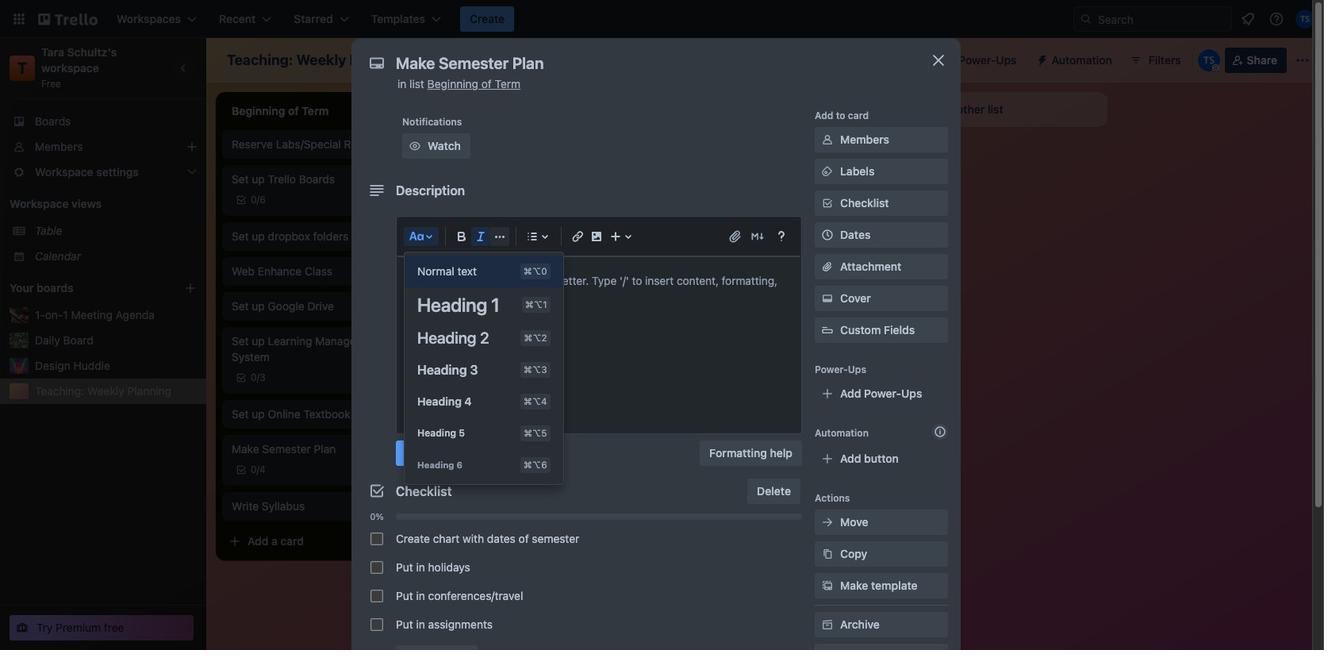 Task type: locate. For each thing, give the bounding box(es) containing it.
t link
[[10, 56, 35, 81]]

your
[[10, 281, 34, 294]]

archive
[[840, 617, 880, 631]]

1 put from the top
[[396, 560, 413, 574]]

heading for heading 2
[[417, 329, 476, 347]]

assignment down ⌘⌥2
[[488, 353, 548, 367]]

design huddle
[[35, 359, 110, 372]]

1 horizontal spatial class
[[485, 229, 513, 243]]

0 vertical spatial planning
[[350, 52, 409, 68]]

4 up "5" at the left bottom
[[465, 394, 472, 408]]

sm image left the cover
[[820, 290, 836, 306]]

sm image inside watch button
[[407, 138, 423, 154]]

put right 'put in assignments' checkbox
[[396, 617, 413, 631]]

0 horizontal spatial class
[[305, 264, 333, 278]]

5 heading from the top
[[417, 427, 456, 439]]

share button
[[1225, 48, 1287, 73]]

card for class
[[281, 534, 304, 548]]

final left view markdown "icon"
[[713, 223, 737, 237]]

card
[[848, 110, 869, 121], [506, 423, 529, 437], [281, 534, 304, 548]]

card down syllabus
[[281, 534, 304, 548]]

template
[[871, 579, 918, 592]]

1 set from the top
[[232, 172, 249, 186]]

text styles image
[[407, 227, 426, 246]]

create from template… image
[[857, 294, 870, 306], [406, 535, 419, 548]]

members link up views
[[0, 134, 206, 160]]

sm image down development
[[820, 195, 836, 211]]

exam down view markdown "icon"
[[751, 258, 779, 271]]

0 horizontal spatial add a card button
[[222, 529, 400, 554]]

0 vertical spatial put
[[396, 560, 413, 574]]

workspace navigation collapse icon image
[[173, 57, 195, 79]]

set up online textbook
[[232, 407, 351, 421]]

0 vertical spatial correct
[[683, 258, 721, 271]]

close dialog image
[[929, 51, 948, 70]]

0 horizontal spatial members link
[[0, 134, 206, 160]]

sm image inside the copy link
[[820, 546, 836, 562]]

1 vertical spatial card
[[506, 423, 529, 437]]

1 horizontal spatial list
[[988, 102, 1004, 116]]

power- down custom fields button
[[864, 387, 902, 400]]

web
[[232, 264, 255, 278]]

teaching:
[[227, 52, 293, 68], [35, 384, 84, 398]]

class right 'after'
[[485, 229, 513, 243]]

tara schultz (taraschultz7) image
[[1296, 10, 1315, 29], [1198, 49, 1220, 71]]

heading 5
[[417, 427, 465, 439]]

automation inside button
[[1052, 53, 1113, 67]]

labs/special
[[276, 137, 341, 151]]

sm image left copy
[[820, 546, 836, 562]]

1 vertical spatial a
[[272, 534, 278, 548]]

1 vertical spatial ups
[[848, 364, 867, 375]]

after class link
[[457, 229, 641, 244]]

attach and insert link image
[[728, 229, 744, 244]]

1 heading from the top
[[417, 294, 487, 316]]

view markdown image
[[750, 229, 766, 244]]

0 vertical spatial teaching:
[[227, 52, 293, 68]]

of left term
[[482, 77, 492, 90]]

heading up heading 4
[[417, 363, 467, 377]]

5 set from the top
[[232, 407, 249, 421]]

schultz's
[[67, 45, 117, 59]]

0 horizontal spatial create
[[396, 532, 430, 545]]

2 vertical spatial put
[[396, 617, 413, 631]]

Board name text field
[[219, 48, 417, 73]]

formatting help
[[710, 446, 793, 460]]

1 vertical spatial power-
[[815, 364, 848, 375]]

heading down heading 5
[[417, 460, 454, 470]]

web enhance class
[[232, 264, 333, 278]]

2 vertical spatial power-
[[864, 387, 902, 400]]

formatting help link
[[700, 440, 802, 466]]

0 horizontal spatial add a card
[[248, 534, 304, 548]]

development
[[794, 172, 862, 186]]

3 down system
[[260, 371, 266, 383]]

5 up from the top
[[252, 407, 265, 421]]

up inside set up learning management system
[[252, 334, 265, 348]]

huddle
[[73, 359, 110, 372]]

1-on-1 meeting agenda
[[35, 308, 155, 321]]

correct down make final exam
[[683, 258, 721, 271]]

heading down color: green, title: none icon
[[417, 294, 487, 316]]

views
[[71, 197, 102, 210]]

1 horizontal spatial 4
[[465, 394, 472, 408]]

automation
[[1052, 53, 1113, 67], [815, 427, 869, 439]]

0 vertical spatial final
[[713, 223, 737, 237]]

1 up from the top
[[252, 172, 265, 186]]

teaching: down design on the bottom left
[[35, 384, 84, 398]]

list inside "button"
[[988, 102, 1004, 116]]

3 sm image from the top
[[820, 546, 836, 562]]

1 vertical spatial 0 / 6
[[476, 251, 491, 263]]

add a card button for 1
[[448, 417, 625, 443]]

1 vertical spatial correct
[[457, 388, 496, 402]]

power- inside button
[[959, 53, 996, 67]]

sm image
[[820, 195, 836, 211], [820, 290, 836, 306], [820, 546, 836, 562], [820, 578, 836, 594]]

power- down custom
[[815, 364, 848, 375]]

create inside button
[[470, 12, 505, 25]]

1 for make assignment 1
[[551, 353, 556, 367]]

assignment inside correct assignment 1 link
[[499, 388, 559, 402]]

write syllabus link
[[232, 498, 416, 514]]

open information menu image
[[1269, 11, 1285, 27]]

0 down set up trello boards
[[251, 194, 257, 206]]

workspace up term
[[477, 53, 536, 67]]

create up workspace visible button
[[470, 12, 505, 25]]

exam for correct final exam
[[751, 258, 779, 271]]

3 up from the top
[[252, 299, 265, 313]]

sm image inside cover link
[[820, 290, 836, 306]]

in for holidays
[[416, 560, 425, 574]]

set inside 'link'
[[232, 172, 249, 186]]

boards right trello
[[299, 172, 335, 186]]

0 vertical spatial workspace
[[477, 53, 536, 67]]

power-ups down custom
[[815, 364, 867, 375]]

members
[[840, 133, 890, 146], [35, 140, 83, 153]]

in down 'put in holidays'
[[416, 589, 425, 602]]

2 set from the top
[[232, 229, 249, 243]]

make for make template
[[840, 579, 869, 592]]

0 for make semester plan
[[251, 464, 257, 475]]

0 / 4
[[251, 464, 266, 475]]

members link
[[815, 127, 948, 152], [0, 134, 206, 160]]

put right put in conferences/travel option
[[396, 589, 413, 602]]

0 vertical spatial automation
[[1052, 53, 1113, 67]]

correct for correct assignment 1
[[457, 388, 496, 402]]

planning left star or unstar board icon
[[350, 52, 409, 68]]

0 horizontal spatial 4
[[260, 464, 266, 475]]

automation down search icon
[[1052, 53, 1113, 67]]

of
[[482, 77, 492, 90], [519, 532, 529, 545]]

try premium free
[[37, 621, 124, 634]]

1 horizontal spatial boards
[[299, 172, 335, 186]]

1 horizontal spatial members link
[[815, 127, 948, 152]]

daily
[[35, 333, 60, 347]]

up up system
[[252, 334, 265, 348]]

4 down make semester plan
[[260, 464, 266, 475]]

1 vertical spatial teaching:
[[35, 384, 84, 398]]

write
[[232, 499, 259, 513]]

move link
[[815, 510, 948, 535]]

0 horizontal spatial checklist
[[396, 484, 452, 498]]

1 horizontal spatial create
[[470, 12, 505, 25]]

custom fields button
[[815, 322, 948, 338]]

of inside checklist group
[[519, 532, 529, 545]]

sm image inside labels link
[[820, 163, 836, 179]]

create inside checklist group
[[396, 532, 430, 545]]

0 vertical spatial teaching: weekly planning
[[227, 52, 409, 68]]

automation up add button
[[815, 427, 869, 439]]

4 heading from the top
[[417, 394, 462, 408]]

create from template… image up custom
[[857, 294, 870, 306]]

1 vertical spatial workspace
[[10, 197, 69, 210]]

0 down system
[[251, 371, 257, 383]]

checklist
[[840, 196, 889, 210], [396, 484, 452, 498]]

1 vertical spatial tara schultz (taraschultz7) image
[[1198, 49, 1220, 71]]

make down copy
[[840, 579, 869, 592]]

1 horizontal spatial correct
[[683, 258, 721, 271]]

heading for heading 3
[[417, 363, 467, 377]]

3 inside heading 1 group
[[470, 363, 478, 377]]

0 horizontal spatial list
[[410, 77, 425, 90]]

up for trello
[[252, 172, 265, 186]]

1 vertical spatial class
[[305, 264, 333, 278]]

assignment down the ⌘⌥3
[[499, 388, 559, 402]]

workspace for workspace views
[[10, 197, 69, 210]]

3 heading from the top
[[417, 363, 467, 377]]

exam left open help dialog icon
[[740, 223, 768, 237]]

final
[[713, 223, 737, 237], [724, 258, 748, 271]]

exam inside 'link'
[[751, 258, 779, 271]]

2 horizontal spatial weekly
[[457, 296, 494, 310]]

another
[[945, 102, 985, 116]]

complete curriculum development chart link
[[683, 171, 867, 203]]

0 horizontal spatial create from template… image
[[406, 535, 419, 548]]

a down 'write syllabus'
[[272, 534, 278, 548]]

set up learning management system link
[[232, 333, 416, 365]]

3 put from the top
[[396, 617, 413, 631]]

6 heading from the top
[[417, 460, 454, 470]]

final inside 'link'
[[724, 258, 748, 271]]

boards
[[35, 114, 71, 128], [299, 172, 335, 186]]

filters
[[1149, 53, 1182, 67]]

teaching: weekly planning link
[[35, 383, 197, 399]]

1 vertical spatial planning
[[127, 384, 171, 398]]

put right put in holidays checkbox
[[396, 560, 413, 574]]

1 vertical spatial add a card
[[248, 534, 304, 548]]

dropbox
[[268, 229, 310, 243]]

in left assignments
[[416, 617, 425, 631]]

0 horizontal spatial tara schultz (taraschultz7) image
[[1198, 49, 1220, 71]]

1 horizontal spatial ups
[[902, 387, 923, 400]]

curriculum
[[735, 172, 791, 186]]

4 sm image from the top
[[820, 578, 836, 594]]

1 horizontal spatial create from template… image
[[857, 294, 870, 306]]

1 horizontal spatial add a card button
[[448, 417, 625, 443]]

2 vertical spatial card
[[281, 534, 304, 548]]

chart
[[683, 188, 711, 202]]

0 horizontal spatial teaching:
[[35, 384, 84, 398]]

bold ⌘b image
[[452, 227, 471, 246]]

workspace visible button
[[449, 48, 582, 73]]

search image
[[1080, 13, 1093, 25]]

semester
[[532, 532, 580, 545]]

0 down make semester plan
[[251, 464, 257, 475]]

0 vertical spatial tara schultz (taraschultz7) image
[[1296, 10, 1315, 29]]

daily board
[[35, 333, 93, 347]]

0 horizontal spatial power-ups
[[815, 364, 867, 375]]

1 horizontal spatial a
[[497, 423, 503, 437]]

6 down "5" at the left bottom
[[457, 460, 463, 470]]

set up google drive link
[[232, 298, 416, 314]]

None text field
[[388, 49, 912, 78]]

dates
[[487, 532, 516, 545]]

add a card for up
[[248, 534, 304, 548]]

2 heading from the top
[[417, 329, 476, 347]]

1 vertical spatial checklist
[[396, 484, 452, 498]]

sm image
[[820, 132, 836, 148], [407, 138, 423, 154], [820, 163, 836, 179], [820, 514, 836, 530], [820, 617, 836, 633]]

a
[[497, 423, 503, 437], [272, 534, 278, 548]]

add right "5" at the left bottom
[[473, 423, 494, 437]]

save button
[[396, 440, 440, 466]]

1 vertical spatial exam
[[751, 258, 779, 271]]

6 down after class on the left of the page
[[485, 251, 491, 263]]

add board image
[[184, 282, 197, 294]]

boards down free
[[35, 114, 71, 128]]

1 vertical spatial add a card button
[[222, 529, 400, 554]]

color: orange, title: none image
[[457, 152, 489, 159]]

members up the labels at the top right of the page
[[840, 133, 890, 146]]

0 / 6 down set up trello boards
[[251, 194, 266, 206]]

image image
[[587, 227, 606, 246]]

1 horizontal spatial card
[[506, 423, 529, 437]]

1 sm image from the top
[[820, 195, 836, 211]]

0 vertical spatial add a card button
[[448, 417, 625, 443]]

create chart with dates of semester
[[396, 532, 580, 545]]

0 vertical spatial add a card
[[473, 423, 529, 437]]

planning inside the board name text field
[[350, 52, 409, 68]]

heading up heading 5
[[417, 394, 462, 408]]

trello
[[268, 172, 296, 186]]

table link
[[35, 223, 197, 239]]

2 horizontal spatial card
[[848, 110, 869, 121]]

/ down set up trello boards
[[257, 194, 260, 206]]

0 horizontal spatial 0 / 6
[[251, 194, 266, 206]]

0 horizontal spatial workspace
[[10, 197, 69, 210]]

/ down italic ⌘i image on the top of page
[[482, 251, 485, 263]]

0 vertical spatial class
[[485, 229, 513, 243]]

ups up add power-ups
[[848, 364, 867, 375]]

sm image for archive
[[820, 617, 836, 633]]

add left another
[[921, 102, 942, 116]]

create left chart
[[396, 532, 430, 545]]

set for set up dropbox folders
[[232, 229, 249, 243]]

0 horizontal spatial planning
[[127, 384, 171, 398]]

ups down fields at the right
[[902, 387, 923, 400]]

/ down make semester plan
[[257, 464, 260, 475]]

up left google
[[252, 299, 265, 313]]

1 for correct assignment 1
[[562, 388, 567, 402]]

class down set up dropbox folders link
[[305, 264, 333, 278]]

labels link
[[815, 159, 948, 184]]

description
[[396, 183, 465, 198]]

sm image inside checklist link
[[820, 195, 836, 211]]

sm image inside move link
[[820, 514, 836, 530]]

6 down set up trello boards
[[260, 194, 266, 206]]

4 set from the top
[[232, 334, 249, 348]]

1 horizontal spatial power-
[[864, 387, 902, 400]]

a left "⌘⌥5"
[[497, 423, 503, 437]]

planning down design huddle link
[[127, 384, 171, 398]]

⌘⌥2
[[524, 333, 547, 343]]

1 horizontal spatial automation
[[1052, 53, 1113, 67]]

members link up labels link
[[815, 127, 948, 152]]

power-ups
[[959, 53, 1017, 67], [815, 364, 867, 375]]

Put in assignments checkbox
[[371, 618, 383, 631]]

set down web
[[232, 299, 249, 313]]

set left online
[[232, 407, 249, 421]]

set for set up google drive
[[232, 299, 249, 313]]

Main content area, start typing to enter text. text field
[[414, 271, 785, 310]]

0 / 6 down italic ⌘i image on the top of page
[[476, 251, 491, 263]]

workspace inside button
[[477, 53, 536, 67]]

0 vertical spatial power-ups
[[959, 53, 1017, 67]]

1-
[[35, 308, 45, 321]]

ups
[[996, 53, 1017, 67], [848, 364, 867, 375], [902, 387, 923, 400]]

0 vertical spatial of
[[482, 77, 492, 90]]

correct inside correct assignment 1 link
[[457, 388, 496, 402]]

1 horizontal spatial members
[[840, 133, 890, 146]]

/ down weekly schedule
[[482, 317, 485, 329]]

make up "0 / 4"
[[232, 442, 259, 456]]

up left dropbox
[[252, 229, 265, 243]]

0 vertical spatial ups
[[996, 53, 1017, 67]]

put for put in conferences/travel
[[396, 589, 413, 602]]

add a card down correct assignment 1
[[473, 423, 529, 437]]

0 vertical spatial assignment
[[488, 353, 548, 367]]

lists image
[[523, 227, 542, 246]]

show menu image
[[1295, 52, 1311, 68]]

tara schultz's workspace free
[[41, 45, 120, 90]]

1 horizontal spatial power-ups
[[959, 53, 1017, 67]]

create button
[[460, 6, 514, 32]]

up
[[252, 172, 265, 186], [252, 229, 265, 243], [252, 299, 265, 313], [252, 334, 265, 348], [252, 407, 265, 421]]

add a card button down write syllabus link
[[222, 529, 400, 554]]

list right another
[[988, 102, 1004, 116]]

1 vertical spatial of
[[519, 532, 529, 545]]

correct inside correct final exam 'link'
[[683, 258, 721, 271]]

on-
[[45, 308, 63, 321]]

attachment button
[[815, 254, 948, 279]]

0 horizontal spatial teaching: weekly planning
[[35, 384, 171, 398]]

sm image left archive at the bottom right
[[820, 617, 836, 633]]

automation button
[[1030, 48, 1122, 73]]

sm image inside make template link
[[820, 578, 836, 594]]

1 for 1-on-1 meeting agenda
[[63, 308, 68, 321]]

up left trello
[[252, 172, 265, 186]]

design huddle link
[[35, 358, 197, 374]]

class
[[485, 229, 513, 243], [305, 264, 333, 278]]

members down boards link
[[35, 140, 83, 153]]

workspace up table on the top left of page
[[10, 197, 69, 210]]

1 horizontal spatial checklist
[[840, 196, 889, 210]]

notifications
[[402, 116, 462, 128]]

up inside 'link'
[[252, 172, 265, 186]]

correct final exam
[[683, 258, 779, 271]]

of right dates
[[519, 532, 529, 545]]

sm image left the labels at the top right of the page
[[820, 163, 836, 179]]

create for create chart with dates of semester
[[396, 532, 430, 545]]

heading left "5" at the left bottom
[[417, 427, 456, 439]]

set for set up learning management system
[[232, 334, 249, 348]]

1 vertical spatial assignment
[[499, 388, 559, 402]]

1 vertical spatial create
[[396, 532, 430, 545]]

in left holidays
[[416, 560, 425, 574]]

Put in holidays checkbox
[[371, 561, 383, 574]]

a for up
[[272, 534, 278, 548]]

3 down the "heading 2"
[[470, 363, 478, 377]]

0 vertical spatial exam
[[740, 223, 768, 237]]

weekly
[[297, 52, 346, 68], [457, 296, 494, 310], [87, 384, 124, 398]]

star or unstar board image
[[427, 54, 439, 67]]

0 vertical spatial weekly
[[297, 52, 346, 68]]

0 horizontal spatial correct
[[457, 388, 496, 402]]

correct down heading 3
[[457, 388, 496, 402]]

folders
[[313, 229, 349, 243]]

1 vertical spatial final
[[724, 258, 748, 271]]

heading up heading 3
[[417, 329, 476, 347]]

assignment inside make assignment 1 link
[[488, 353, 548, 367]]

1 horizontal spatial add a card
[[473, 423, 529, 437]]

make down chart
[[683, 223, 710, 237]]

list
[[410, 77, 425, 90], [988, 102, 1004, 116]]

heading 1 group
[[405, 256, 563, 481]]

tara schultz (taraschultz7) image right filters
[[1198, 49, 1220, 71]]

2 sm image from the top
[[820, 290, 836, 306]]

0 horizontal spatial members
[[35, 140, 83, 153]]

1 horizontal spatial planning
[[350, 52, 409, 68]]

0 horizontal spatial card
[[281, 534, 304, 548]]

0 for set up trello boards
[[251, 194, 257, 206]]

set inside set up learning management system
[[232, 334, 249, 348]]

power-ups right close dialog icon
[[959, 53, 1017, 67]]

sm image inside archive link
[[820, 617, 836, 633]]

up left online
[[252, 407, 265, 421]]

2 put from the top
[[396, 589, 413, 602]]

0 horizontal spatial automation
[[815, 427, 869, 439]]

boards link
[[0, 109, 206, 134]]

0 horizontal spatial of
[[482, 77, 492, 90]]

add down custom
[[840, 387, 862, 400]]

color: blue, title: none image
[[457, 219, 489, 225]]

0 vertical spatial boards
[[35, 114, 71, 128]]

0 horizontal spatial power-
[[815, 364, 848, 375]]

Create chart with dates of semester checkbox
[[371, 533, 383, 545]]

workspace for workspace visible
[[477, 53, 536, 67]]

2 vertical spatial weekly
[[87, 384, 124, 398]]

sm image down add to card
[[820, 132, 836, 148]]

0 horizontal spatial a
[[272, 534, 278, 548]]

1 horizontal spatial weekly
[[297, 52, 346, 68]]

put in holidays
[[396, 560, 470, 574]]

teaching: right workspace navigation collapse icon
[[227, 52, 293, 68]]

checklist down heading 6
[[396, 484, 452, 498]]

sm image for checklist
[[820, 195, 836, 211]]

4 up from the top
[[252, 334, 265, 348]]

final down attach and insert link icon
[[724, 258, 748, 271]]

heading for heading 6
[[417, 460, 454, 470]]

0 / 3
[[251, 371, 266, 383]]

2 horizontal spatial ups
[[996, 53, 1017, 67]]

1 horizontal spatial 3
[[470, 363, 478, 377]]

power-ups button
[[927, 48, 1027, 73]]

final for make
[[713, 223, 737, 237]]

tara schultz (taraschultz7) image right open information menu icon
[[1296, 10, 1315, 29]]

make down 2
[[457, 353, 485, 367]]

set down reserve
[[232, 172, 249, 186]]

fields
[[884, 323, 915, 337]]

3 set from the top
[[232, 299, 249, 313]]

2 up from the top
[[252, 229, 265, 243]]

help
[[770, 446, 793, 460]]

/ 6
[[482, 317, 491, 329]]

0 vertical spatial create from template… image
[[857, 294, 870, 306]]

/
[[257, 194, 260, 206], [482, 251, 485, 263], [482, 317, 485, 329], [257, 371, 260, 383], [257, 464, 260, 475]]

add another list button
[[892, 92, 1108, 127]]

power- right close dialog icon
[[959, 53, 996, 67]]

checklist group
[[364, 525, 802, 639]]

5
[[459, 427, 465, 439]]

1 vertical spatial create from template… image
[[406, 535, 419, 548]]

button
[[864, 452, 899, 465]]

reserve labs/special rooms link
[[232, 137, 416, 152]]

1 horizontal spatial teaching: weekly planning
[[227, 52, 409, 68]]



Task type: describe. For each thing, give the bounding box(es) containing it.
in for assignments
[[416, 617, 425, 631]]

1 vertical spatial power-ups
[[815, 364, 867, 375]]

add inside "button"
[[921, 102, 942, 116]]

drive
[[308, 299, 334, 313]]

share
[[1247, 53, 1278, 67]]

assignments
[[428, 617, 493, 631]]

teaching: inside the board name text field
[[227, 52, 293, 68]]

beginning of term link
[[428, 77, 521, 90]]

holidays
[[428, 560, 470, 574]]

schedule
[[497, 296, 545, 310]]

boards
[[37, 281, 74, 294]]

rooms
[[344, 137, 379, 151]]

members for members link to the left
[[35, 140, 83, 153]]

make assignment 1
[[457, 353, 556, 367]]

set up google drive
[[232, 299, 334, 313]]

premium
[[56, 621, 101, 634]]

power-ups inside button
[[959, 53, 1017, 67]]

0 up text
[[476, 251, 482, 263]]

set up learning management system
[[232, 334, 382, 364]]

sm image for members
[[820, 132, 836, 148]]

tara schultz's workspace link
[[41, 45, 120, 75]]

1 vertical spatial weekly
[[457, 296, 494, 310]]

in up the notifications
[[398, 77, 407, 90]]

visible
[[539, 53, 572, 67]]

free
[[104, 621, 124, 634]]

1 vertical spatial 4
[[260, 464, 266, 475]]

/ for set up learning management system
[[257, 371, 260, 383]]

add down 'write syllabus'
[[248, 534, 269, 548]]

0%
[[370, 511, 384, 521]]

sm image for watch
[[407, 138, 423, 154]]

final for correct
[[724, 258, 748, 271]]

italic ⌘i image
[[471, 227, 490, 246]]

set for set up trello boards
[[232, 172, 249, 186]]

weekly inside the board name text field
[[297, 52, 346, 68]]

make final exam
[[683, 223, 768, 237]]

make assignment 1 link
[[457, 352, 641, 368]]

1 horizontal spatial 0 / 6
[[476, 251, 491, 263]]

dates
[[840, 228, 871, 241]]

up for google
[[252, 299, 265, 313]]

0 for set up learning management system
[[251, 371, 257, 383]]

open help dialog image
[[772, 227, 791, 246]]

0 horizontal spatial weekly
[[87, 384, 124, 398]]

workspace views
[[10, 197, 102, 210]]

make for make final exam
[[683, 223, 710, 237]]

boards inside 'link'
[[299, 172, 335, 186]]

link image
[[568, 227, 587, 246]]

1-on-1 meeting agenda link
[[35, 307, 197, 323]]

set for set up online textbook
[[232, 407, 249, 421]]

teaching: inside teaching: weekly planning link
[[35, 384, 84, 398]]

teaching: weekly planning inside the board name text field
[[227, 52, 409, 68]]

create for create
[[470, 12, 505, 25]]

sm image for labels
[[820, 163, 836, 179]]

⌘⌥4
[[524, 396, 547, 406]]

6 down weekly schedule
[[485, 317, 491, 329]]

online
[[268, 407, 301, 421]]

sm image for cover
[[820, 290, 836, 306]]

correct for correct final exam
[[683, 258, 721, 271]]

ups inside power-ups button
[[996, 53, 1017, 67]]

in list beginning of term
[[398, 77, 521, 90]]

reserve labs/special rooms
[[232, 137, 379, 151]]

more formatting image
[[490, 227, 510, 246]]

make template
[[840, 579, 918, 592]]

add power-ups link
[[815, 381, 948, 406]]

add another list
[[921, 102, 1004, 116]]

daily board link
[[35, 333, 197, 348]]

conferences/travel
[[428, 589, 523, 602]]

0 notifications image
[[1239, 10, 1258, 29]]

/ for set up trello boards
[[257, 194, 260, 206]]

put for put in assignments
[[396, 617, 413, 631]]

create from template… image
[[632, 424, 644, 437]]

0 vertical spatial list
[[410, 77, 425, 90]]

make for make assignment 1
[[457, 353, 485, 367]]

⌘⌥3
[[524, 364, 547, 375]]

0 horizontal spatial boards
[[35, 114, 71, 128]]

cancel
[[455, 446, 491, 460]]

agenda
[[116, 308, 155, 321]]

up for dropbox
[[252, 229, 265, 243]]

complete curriculum development chart
[[683, 172, 862, 202]]

sm image for copy
[[820, 546, 836, 562]]

sm image for move
[[820, 514, 836, 530]]

members for the rightmost members link
[[840, 133, 890, 146]]

heading for heading 1
[[417, 294, 487, 316]]

dates button
[[815, 222, 948, 248]]

your boards
[[10, 281, 74, 294]]

set up trello boards
[[232, 172, 335, 186]]

heading for heading 4
[[417, 394, 462, 408]]

heading 1
[[417, 294, 500, 316]]

heading for heading 5
[[417, 427, 456, 439]]

write syllabus
[[232, 499, 305, 513]]

primary element
[[0, 0, 1325, 38]]

tara
[[41, 45, 64, 59]]

attachment
[[840, 260, 902, 273]]

complete
[[683, 172, 732, 186]]

exam for make final exam
[[740, 223, 768, 237]]

textbook
[[304, 407, 351, 421]]

web enhance class link
[[232, 263, 416, 279]]

normal
[[417, 264, 455, 278]]

a for assignment
[[497, 423, 503, 437]]

watch
[[428, 139, 461, 152]]

make semester plan link
[[232, 441, 416, 457]]

6 inside heading 1 group
[[457, 460, 463, 470]]

0 horizontal spatial ups
[[848, 364, 867, 375]]

weekly schedule
[[457, 296, 545, 310]]

add left button
[[840, 452, 862, 465]]

cover link
[[815, 286, 948, 311]]

up for online
[[252, 407, 265, 421]]

set up trello boards link
[[232, 171, 416, 187]]

0 vertical spatial 0 / 6
[[251, 194, 266, 206]]

google
[[268, 299, 305, 313]]

card for 1
[[506, 423, 529, 437]]

in for conferences/travel
[[416, 589, 425, 602]]

assignment for correct
[[499, 388, 559, 402]]

add left to
[[815, 110, 834, 121]]

make final exam link
[[683, 222, 867, 238]]

0 horizontal spatial 3
[[260, 371, 266, 383]]

syllabus
[[262, 499, 305, 513]]

Put in conferences/travel checkbox
[[371, 590, 383, 602]]

delete
[[757, 484, 791, 498]]

add a card for assignment
[[473, 423, 529, 437]]

custom fields
[[840, 323, 915, 337]]

assignment for make
[[488, 353, 548, 367]]

copy link
[[815, 541, 948, 567]]

archive link
[[815, 612, 948, 637]]

move
[[840, 515, 869, 529]]

1 vertical spatial automation
[[815, 427, 869, 439]]

up for learning
[[252, 334, 265, 348]]

4 inside heading 1 group
[[465, 394, 472, 408]]

with
[[463, 532, 484, 545]]

editor toolbar toolbar
[[404, 224, 794, 484]]

/ for make semester plan
[[257, 464, 260, 475]]

after class
[[457, 229, 513, 243]]

semester
[[262, 442, 311, 456]]

put for put in holidays
[[396, 560, 413, 574]]

make for make semester plan
[[232, 442, 259, 456]]

t
[[17, 59, 27, 77]]

learning
[[268, 334, 312, 348]]

0 vertical spatial card
[[848, 110, 869, 121]]

design
[[35, 359, 70, 372]]

beginning
[[428, 77, 479, 90]]

correct final exam link
[[683, 257, 867, 273]]

ups inside add power-ups link
[[902, 387, 923, 400]]

delete link
[[748, 479, 801, 504]]

1 vertical spatial teaching: weekly planning
[[35, 384, 171, 398]]

add a card button for google
[[222, 529, 400, 554]]

put in assignments
[[396, 617, 493, 631]]

workspace
[[41, 61, 99, 75]]

table
[[35, 224, 62, 237]]

1 inside group
[[491, 294, 500, 316]]

try
[[37, 621, 53, 634]]

heading 3
[[417, 363, 478, 377]]

reserve
[[232, 137, 273, 151]]

enhance
[[258, 264, 302, 278]]

add button button
[[815, 446, 948, 471]]

plan
[[314, 442, 336, 456]]

sm image for make template
[[820, 578, 836, 594]]

workspace visible
[[477, 53, 572, 67]]

⌘⌥6
[[524, 460, 547, 470]]

your boards with 4 items element
[[10, 279, 160, 298]]

color: green, title: none image
[[457, 286, 489, 292]]

Search field
[[1093, 7, 1232, 31]]

try premium free button
[[10, 615, 194, 640]]



Task type: vqa. For each thing, say whether or not it's contained in the screenshot.


